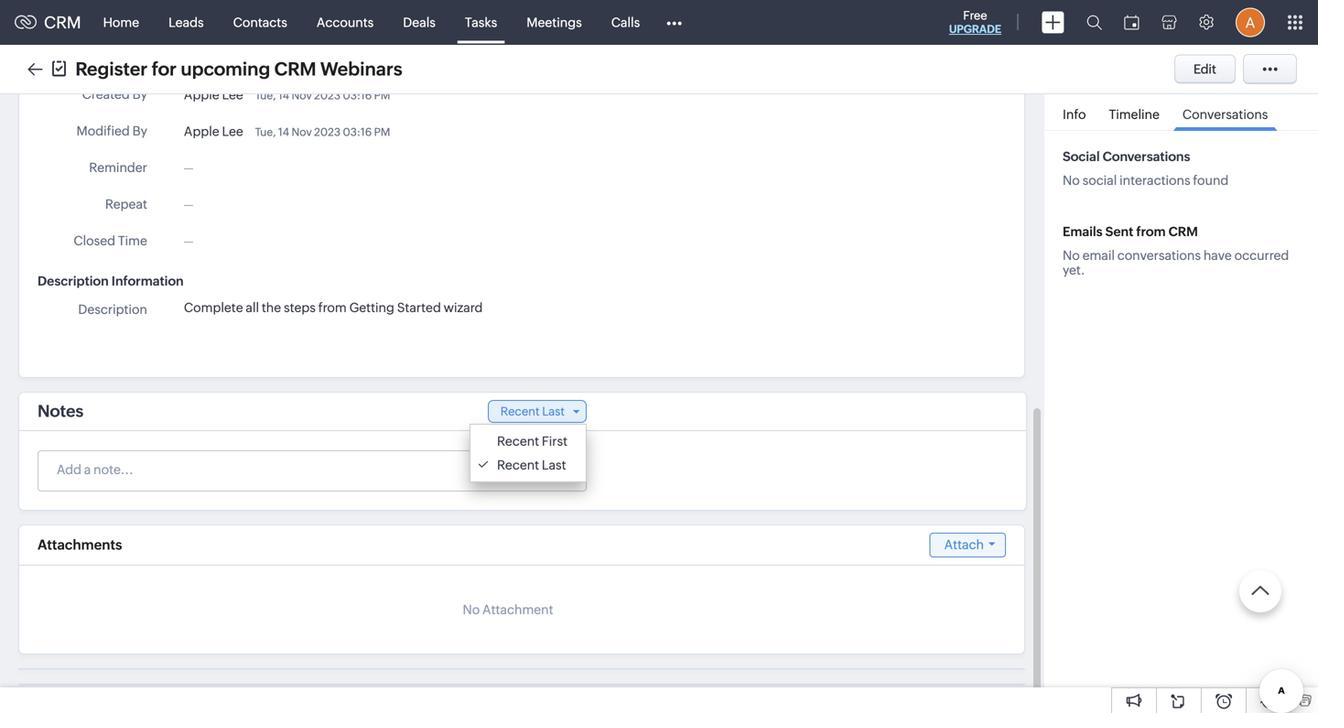 Task type: describe. For each thing, give the bounding box(es) containing it.
0 horizontal spatial from
[[318, 300, 347, 315]]

social conversations no social interactions found
[[1063, 149, 1229, 188]]

complete all the steps from getting started wizard
[[184, 300, 483, 315]]

closed
[[74, 233, 115, 248]]

timeline
[[1109, 107, 1160, 122]]

edit button
[[1175, 54, 1236, 84]]

modified by
[[76, 123, 147, 138]]

recent first
[[497, 434, 568, 448]]

register
[[75, 59, 148, 80]]

created by
[[82, 87, 147, 101]]

register for upcoming crm webinars
[[75, 59, 403, 80]]

free upgrade
[[949, 9, 1002, 35]]

03:16 for created by
[[343, 89, 372, 101]]

email
[[1083, 248, 1115, 263]]

modified
[[76, 123, 130, 138]]

0 vertical spatial recent last
[[501, 405, 565, 418]]

search image
[[1087, 15, 1102, 30]]

found
[[1193, 173, 1229, 188]]

recent for recent last
[[497, 434, 539, 448]]

0 vertical spatial crm
[[44, 13, 81, 32]]

apple lee for created by
[[184, 87, 243, 102]]

apple lee for modified by
[[184, 124, 243, 139]]

notes
[[38, 402, 84, 421]]

accounts
[[317, 15, 374, 30]]

webinars
[[320, 59, 403, 80]]

closed time
[[74, 233, 147, 248]]

2023 for modified by
[[314, 126, 341, 138]]

meetings
[[527, 15, 582, 30]]

calls
[[611, 15, 640, 30]]

info
[[1063, 107, 1086, 122]]

0 vertical spatial conversations
[[1183, 107, 1268, 122]]

interactions
[[1120, 173, 1191, 188]]

crm link
[[15, 13, 81, 32]]

create menu element
[[1031, 0, 1076, 44]]

crm for register for upcoming crm webinars
[[274, 59, 316, 80]]

conversations link
[[1174, 94, 1278, 131]]

wizard
[[444, 300, 483, 315]]

2023 for created by
[[314, 89, 341, 101]]

description for description
[[78, 302, 147, 317]]

recent for notes
[[501, 405, 540, 418]]

deals link
[[388, 0, 450, 44]]

sent
[[1106, 224, 1134, 239]]

contacts link
[[218, 0, 302, 44]]

profile element
[[1225, 0, 1276, 44]]

pm for created by
[[374, 89, 390, 101]]

free
[[963, 9, 988, 22]]

crm for emails sent from crm no email conversations have occurred yet.
[[1169, 224, 1198, 239]]

no inside social conversations no social interactions found
[[1063, 173, 1080, 188]]

Other Modules field
[[655, 8, 694, 37]]

0 vertical spatial last
[[542, 405, 565, 418]]

lee for modified by
[[222, 124, 243, 139]]

tue, 14 nov 2023 03:16 pm for created by
[[255, 89, 390, 101]]

steps
[[284, 300, 316, 315]]

no attachment
[[463, 602, 554, 617]]

complete
[[184, 300, 243, 315]]

attach
[[944, 537, 984, 552]]

calls link
[[597, 0, 655, 44]]

by for modified by
[[132, 123, 147, 138]]

search element
[[1076, 0, 1113, 45]]

reminder
[[89, 160, 147, 175]]



Task type: vqa. For each thing, say whether or not it's contained in the screenshot.
1st Nov from the bottom
yes



Task type: locate. For each thing, give the bounding box(es) containing it.
0 vertical spatial no
[[1063, 173, 1080, 188]]

tue, for created by
[[255, 89, 276, 101]]

14 for modified by
[[278, 126, 289, 138]]

apple
[[184, 87, 219, 102], [184, 124, 219, 139]]

repeat
[[105, 197, 147, 211]]

1 vertical spatial recent
[[497, 434, 539, 448]]

by right created
[[132, 87, 147, 101]]

1 vertical spatial tue,
[[255, 126, 276, 138]]

crm inside emails sent from crm no email conversations have occurred yet.
[[1169, 224, 1198, 239]]

last
[[542, 405, 565, 418], [542, 458, 566, 472]]

1 vertical spatial nov
[[292, 126, 312, 138]]

2023
[[314, 89, 341, 101], [314, 126, 341, 138]]

0 vertical spatial description
[[38, 274, 109, 288]]

edit
[[1194, 62, 1217, 76]]

upgrade
[[949, 23, 1002, 35]]

0 vertical spatial 14
[[278, 89, 289, 101]]

emails sent from crm no email conversations have occurred yet.
[[1063, 224, 1289, 277]]

1 14 from the top
[[278, 89, 289, 101]]

1 vertical spatial no
[[1063, 248, 1080, 263]]

meetings link
[[512, 0, 597, 44]]

created
[[82, 87, 130, 101]]

1 vertical spatial 2023
[[314, 126, 341, 138]]

lee
[[222, 87, 243, 102], [222, 124, 243, 139]]

tasks link
[[450, 0, 512, 44]]

1 vertical spatial apple lee
[[184, 124, 243, 139]]

0 vertical spatial by
[[132, 87, 147, 101]]

social
[[1083, 173, 1117, 188]]

tasks
[[465, 15, 497, 30]]

crm up conversations
[[1169, 224, 1198, 239]]

apple lee
[[184, 87, 243, 102], [184, 124, 243, 139]]

attachments
[[38, 537, 122, 553]]

tue, 14 nov 2023 03:16 pm
[[255, 89, 390, 101], [255, 126, 390, 138]]

2 lee from the top
[[222, 124, 243, 139]]

1 vertical spatial 14
[[278, 126, 289, 138]]

2 apple from the top
[[184, 124, 219, 139]]

1 vertical spatial recent last
[[497, 458, 566, 472]]

14 for created by
[[278, 89, 289, 101]]

apple for modified by
[[184, 124, 219, 139]]

crm left home link on the left of the page
[[44, 13, 81, 32]]

from
[[1137, 224, 1166, 239], [318, 300, 347, 315]]

tue,
[[255, 89, 276, 101], [255, 126, 276, 138]]

0 horizontal spatial crm
[[44, 13, 81, 32]]

1 tue, 14 nov 2023 03:16 pm from the top
[[255, 89, 390, 101]]

time
[[118, 233, 147, 248]]

attachment
[[483, 602, 554, 617]]

recent last up recent first
[[501, 405, 565, 418]]

1 apple from the top
[[184, 87, 219, 102]]

getting
[[349, 300, 395, 315]]

recent last
[[501, 405, 565, 418], [497, 458, 566, 472]]

accounts link
[[302, 0, 388, 44]]

2 by from the top
[[132, 123, 147, 138]]

1 lee from the top
[[222, 87, 243, 102]]

social
[[1063, 149, 1100, 164]]

0 vertical spatial lee
[[222, 87, 243, 102]]

1 tue, from the top
[[255, 89, 276, 101]]

occurred
[[1235, 248, 1289, 263]]

1 vertical spatial apple
[[184, 124, 219, 139]]

1 vertical spatial 03:16
[[343, 126, 372, 138]]

home
[[103, 15, 139, 30]]

information
[[111, 274, 184, 288]]

2 vertical spatial crm
[[1169, 224, 1198, 239]]

2 03:16 from the top
[[343, 126, 372, 138]]

yet.
[[1063, 263, 1085, 277]]

0 vertical spatial pm
[[374, 89, 390, 101]]

contacts
[[233, 15, 287, 30]]

03:16 for modified by
[[343, 126, 372, 138]]

1 horizontal spatial crm
[[274, 59, 316, 80]]

0 vertical spatial nov
[[292, 89, 312, 101]]

apple for created by
[[184, 87, 219, 102]]

by for created by
[[132, 87, 147, 101]]

description information
[[38, 274, 184, 288]]

1 vertical spatial pm
[[374, 126, 390, 138]]

conversations inside social conversations no social interactions found
[[1103, 149, 1191, 164]]

no down social at the right of page
[[1063, 173, 1080, 188]]

recent up recent first
[[501, 405, 540, 418]]

1 by from the top
[[132, 87, 147, 101]]

Add a note... field
[[38, 460, 585, 479]]

emails
[[1063, 224, 1103, 239]]

leads link
[[154, 0, 218, 44]]

0 vertical spatial tue, 14 nov 2023 03:16 pm
[[255, 89, 390, 101]]

have
[[1204, 248, 1232, 263]]

by right modified
[[132, 123, 147, 138]]

03:16
[[343, 89, 372, 101], [343, 126, 372, 138]]

recent last down recent first
[[497, 458, 566, 472]]

conversations
[[1183, 107, 1268, 122], [1103, 149, 1191, 164]]

2 2023 from the top
[[314, 126, 341, 138]]

2 tue, 14 nov 2023 03:16 pm from the top
[[255, 126, 390, 138]]

1 03:16 from the top
[[343, 89, 372, 101]]

no left attachment
[[463, 602, 480, 617]]

last up first
[[542, 405, 565, 418]]

description
[[38, 274, 109, 288], [78, 302, 147, 317]]

1 pm from the top
[[374, 89, 390, 101]]

for
[[152, 59, 177, 80]]

deals
[[403, 15, 436, 30]]

14
[[278, 89, 289, 101], [278, 126, 289, 138]]

2 pm from the top
[[374, 126, 390, 138]]

pm
[[374, 89, 390, 101], [374, 126, 390, 138]]

profile image
[[1236, 8, 1265, 37]]

info link
[[1054, 94, 1095, 130]]

started
[[397, 300, 441, 315]]

no inside emails sent from crm no email conversations have occurred yet.
[[1063, 248, 1080, 263]]

nov for modified by
[[292, 126, 312, 138]]

from right steps
[[318, 300, 347, 315]]

crm
[[44, 13, 81, 32], [274, 59, 316, 80], [1169, 224, 1198, 239]]

1 vertical spatial crm
[[274, 59, 316, 80]]

lee for created by
[[222, 87, 243, 102]]

0 vertical spatial from
[[1137, 224, 1166, 239]]

0 vertical spatial apple lee
[[184, 87, 243, 102]]

1 vertical spatial tue, 14 nov 2023 03:16 pm
[[255, 126, 390, 138]]

2 14 from the top
[[278, 126, 289, 138]]

description down closed
[[38, 274, 109, 288]]

0 vertical spatial 2023
[[314, 89, 341, 101]]

no down the emails
[[1063, 248, 1080, 263]]

last down first
[[542, 458, 566, 472]]

pm for modified by
[[374, 126, 390, 138]]

recent down recent first
[[497, 458, 539, 472]]

tue, for modified by
[[255, 126, 276, 138]]

by
[[132, 87, 147, 101], [132, 123, 147, 138]]

2 apple lee from the top
[[184, 124, 243, 139]]

2 vertical spatial no
[[463, 602, 480, 617]]

1 vertical spatial lee
[[222, 124, 243, 139]]

description for description information
[[38, 274, 109, 288]]

1 vertical spatial description
[[78, 302, 147, 317]]

conversations down edit button
[[1183, 107, 1268, 122]]

nov for created by
[[292, 89, 312, 101]]

0 vertical spatial recent
[[501, 405, 540, 418]]

1 vertical spatial by
[[132, 123, 147, 138]]

timeline link
[[1100, 94, 1169, 130]]

no
[[1063, 173, 1080, 188], [1063, 248, 1080, 263], [463, 602, 480, 617]]

all
[[246, 300, 259, 315]]

conversations up interactions
[[1103, 149, 1191, 164]]

from inside emails sent from crm no email conversations have occurred yet.
[[1137, 224, 1166, 239]]

create menu image
[[1042, 11, 1065, 33]]

1 vertical spatial conversations
[[1103, 149, 1191, 164]]

1 2023 from the top
[[314, 89, 341, 101]]

from up conversations
[[1137, 224, 1166, 239]]

attach link
[[930, 533, 1006, 557]]

0 vertical spatial tue,
[[255, 89, 276, 101]]

1 apple lee from the top
[[184, 87, 243, 102]]

nov
[[292, 89, 312, 101], [292, 126, 312, 138]]

2 horizontal spatial crm
[[1169, 224, 1198, 239]]

recent left first
[[497, 434, 539, 448]]

tue, 14 nov 2023 03:16 pm for modified by
[[255, 126, 390, 138]]

upcoming
[[181, 59, 270, 80]]

recent
[[501, 405, 540, 418], [497, 434, 539, 448], [497, 458, 539, 472]]

leads
[[169, 15, 204, 30]]

first
[[542, 434, 568, 448]]

2 tue, from the top
[[255, 126, 276, 138]]

2 nov from the top
[[292, 126, 312, 138]]

0 vertical spatial apple
[[184, 87, 219, 102]]

conversations
[[1118, 248, 1201, 263]]

crm down contacts
[[274, 59, 316, 80]]

1 vertical spatial from
[[318, 300, 347, 315]]

calendar image
[[1124, 15, 1140, 30]]

1 vertical spatial last
[[542, 458, 566, 472]]

1 horizontal spatial from
[[1137, 224, 1166, 239]]

0 vertical spatial 03:16
[[343, 89, 372, 101]]

the
[[262, 300, 281, 315]]

home link
[[88, 0, 154, 44]]

description down description information
[[78, 302, 147, 317]]

1 nov from the top
[[292, 89, 312, 101]]

2 vertical spatial recent
[[497, 458, 539, 472]]



